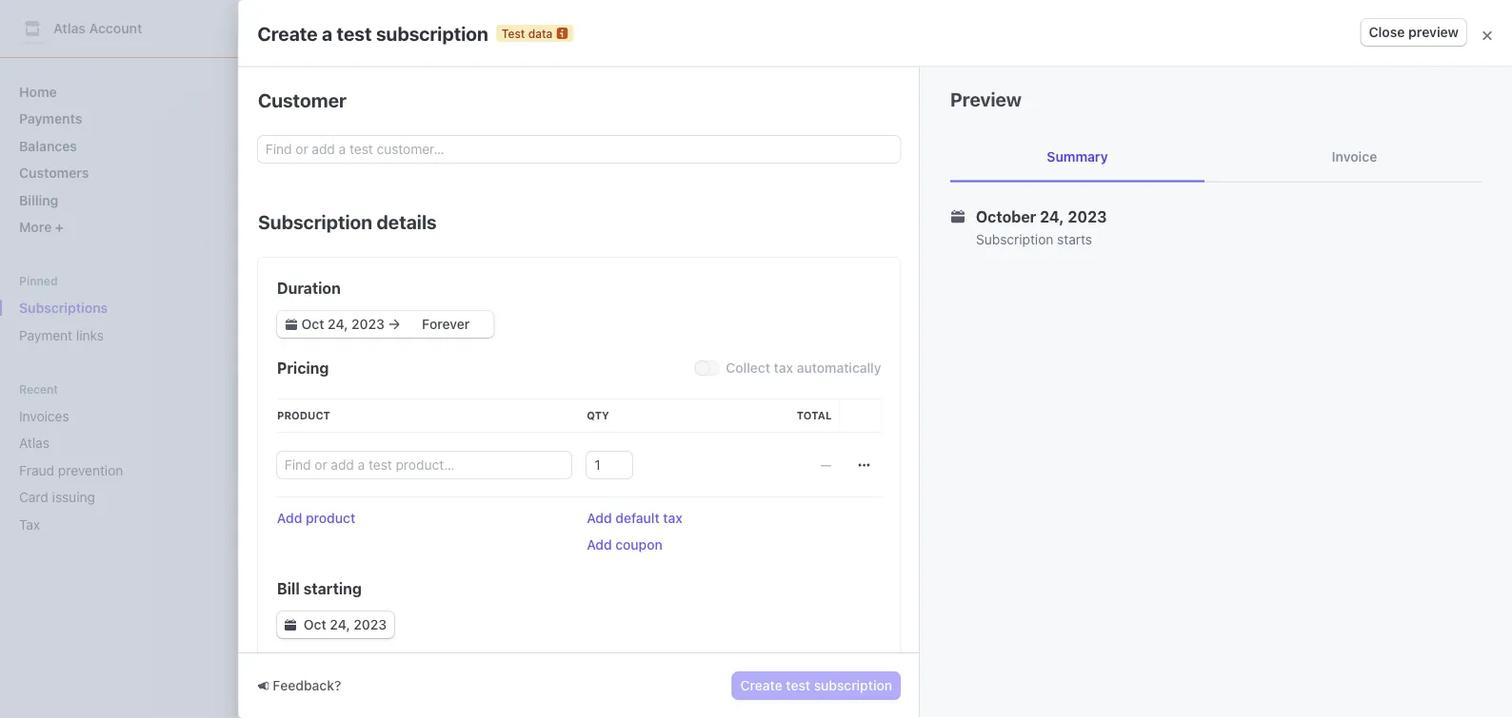 Task type: locate. For each thing, give the bounding box(es) containing it.
end date field
[[401, 315, 489, 334]]

2023 inside the october 24, 2023 subscription starts
[[1068, 208, 1107, 226]]

to inside "streamline your billing workflows set up and manage your billing operations to capture more revenue and accept recurring payments globally."
[[631, 262, 649, 287]]

test left clocks
[[381, 131, 409, 147]]

1 vertical spatial test
[[381, 131, 409, 147]]

your right bill
[[315, 571, 342, 587]]

atlas account button
[[19, 15, 161, 42]]

payment links
[[19, 328, 104, 343]]

and down streamline
[[311, 262, 345, 287]]

october 24, 2023 subscription starts
[[976, 208, 1107, 247]]

create
[[257, 22, 318, 44], [376, 444, 418, 460], [740, 678, 782, 694]]

data
[[528, 26, 553, 40]]

1 horizontal spatial and
[[423, 571, 445, 587]]

customer down automatically
[[824, 410, 882, 426]]

up
[[283, 262, 306, 287], [300, 387, 316, 403]]

0 horizontal spatial more
[[321, 444, 353, 460]]

0 horizontal spatial manage
[[350, 262, 423, 287]]

0 vertical spatial tax
[[773, 360, 793, 376]]

1 horizontal spatial test
[[381, 131, 409, 147]]

2023 up 'starts'
[[1068, 208, 1107, 226]]

subscription up duration
[[257, 210, 372, 232]]

0 vertical spatial set
[[248, 262, 278, 287]]

balances link
[[11, 130, 194, 161]]

workflows
[[530, 221, 659, 253]]

set up customer portal
[[274, 387, 425, 403]]

this is also when the next invoice will be generated.
[[277, 651, 594, 667]]

1 vertical spatial subscription
[[814, 678, 892, 694]]

Find or add a test customer… text field
[[257, 136, 900, 162]]

self-
[[396, 410, 424, 426]]

invoices
[[19, 408, 69, 424]]

subscription
[[376, 22, 488, 44], [814, 678, 892, 694]]

1 vertical spatial test
[[786, 678, 810, 694]]

add product
[[277, 510, 355, 526]]

1 horizontal spatial 2023
[[1068, 208, 1107, 226]]

your for billing
[[388, 221, 444, 253]]

—
[[820, 457, 831, 473]]

preview
[[950, 88, 1022, 110]]

add up the add coupon
[[586, 510, 611, 526]]

search
[[267, 20, 311, 36]]

1 vertical spatial more
[[321, 444, 353, 460]]

subscriptions
[[267, 131, 355, 147], [508, 410, 591, 426]]

your right let
[[297, 410, 324, 426]]

2 horizontal spatial and
[[856, 262, 890, 287]]

a
[[322, 22, 332, 44], [662, 410, 669, 426], [714, 410, 721, 426]]

1 horizontal spatial test
[[786, 678, 810, 694]]

0 horizontal spatial subscription
[[376, 22, 488, 44]]

to left capture
[[631, 262, 649, 287]]

0 vertical spatial atlas
[[53, 20, 86, 36]]

customer inside dropdown button
[[320, 387, 382, 403]]

test for test clocks
[[381, 131, 409, 147]]

add left coupon at the left of the page
[[586, 537, 611, 553]]

manage up payments
[[350, 262, 423, 287]]

1 horizontal spatial 24,
[[1040, 208, 1064, 226]]

and left simulate
[[423, 571, 445, 587]]

billing
[[449, 221, 525, 253], [472, 262, 525, 287], [504, 571, 541, 587]]

set up recurring
[[248, 262, 278, 287]]

1 horizontal spatial subscription
[[814, 678, 892, 694]]

more inside 'link'
[[321, 444, 353, 460]]

2 vertical spatial billing
[[504, 571, 541, 587]]

subscription details
[[257, 210, 436, 232]]

is
[[306, 651, 316, 667]]

0 horizontal spatial customer
[[320, 387, 382, 403]]

svg image
[[248, 389, 259, 401]]

1 horizontal spatial subscription
[[976, 231, 1053, 247]]

qty
[[586, 409, 609, 422]]

subscriptions inside pinned element
[[19, 300, 108, 316]]

svg image right create link
[[451, 447, 462, 458]]

test
[[337, 22, 372, 44], [786, 678, 810, 694]]

invoice link
[[1227, 132, 1482, 181]]

2 vertical spatial create
[[740, 678, 782, 694]]

card issuing
[[19, 490, 95, 506]]

more button
[[11, 212, 194, 243]]

customer up customers
[[320, 387, 382, 403]]

tax right collect
[[773, 360, 793, 376]]

0 horizontal spatial test
[[337, 22, 372, 44]]

1 horizontal spatial to
[[698, 410, 710, 426]]

atlas for atlas account
[[53, 20, 86, 36]]

recurring
[[248, 289, 329, 313]]

0 vertical spatial manage
[[350, 262, 423, 287]]

2 vertical spatial test
[[286, 571, 312, 587]]

payments
[[19, 111, 82, 127]]

recent
[[19, 383, 58, 396]]

0 vertical spatial more
[[727, 262, 774, 287]]

1 horizontal spatial subscriptions
[[508, 410, 591, 426]]

accept
[[894, 262, 956, 287]]

1 vertical spatial 24,
[[329, 617, 350, 633]]

their
[[477, 410, 505, 426]]

1 vertical spatial tax
[[663, 510, 682, 526]]

test up oct
[[286, 571, 312, 587]]

1 vertical spatial link
[[421, 444, 443, 460]]

2023
[[1068, 208, 1107, 226], [353, 617, 386, 633]]

subscriptions down the customer
[[267, 131, 355, 147]]

0 vertical spatial 24,
[[1040, 208, 1064, 226]]

0 horizontal spatial subscriptions
[[267, 131, 355, 147]]

test right search
[[337, 22, 372, 44]]

a right search
[[322, 22, 332, 44]]

tax right default
[[663, 510, 682, 526]]

add for add product
[[277, 510, 302, 526]]

test inside "tab list"
[[381, 131, 409, 147]]

svg image
[[285, 318, 297, 330], [451, 447, 462, 458], [858, 459, 869, 471], [284, 619, 296, 631]]

home link
[[11, 76, 194, 107]]

1 horizontal spatial link
[[673, 410, 694, 426]]

a right sharing
[[662, 410, 669, 426]]

streamline your billing workflows set up and manage your billing operations to capture more revenue and accept recurring payments globally.
[[248, 221, 956, 313]]

your up payments
[[388, 221, 444, 253]]

manage left their
[[424, 410, 473, 426]]

0 vertical spatial test
[[502, 26, 525, 40]]

and
[[311, 262, 345, 287], [856, 262, 890, 287], [423, 571, 445, 587]]

summary link
[[950, 132, 1204, 181]]

0 horizontal spatial a
[[322, 22, 332, 44]]

subscription left test data
[[376, 22, 488, 44]]

2023 for october
[[1068, 208, 1107, 226]]

0 vertical spatial create
[[257, 22, 318, 44]]

0 horizontal spatial subscription
[[257, 210, 372, 232]]

pinned navigation links element
[[11, 273, 194, 351]]

up up product on the left of the page
[[300, 387, 316, 403]]

create inside button
[[740, 678, 782, 694]]

more inside "streamline your billing workflows set up and manage your billing operations to capture more revenue and accept recurring payments globally."
[[727, 262, 774, 287]]

time
[[659, 571, 686, 587]]

1 vertical spatial subscriptions
[[19, 300, 108, 316]]

atlas inside recent element
[[19, 436, 49, 451]]

0 horizontal spatial atlas
[[19, 436, 49, 451]]

2023 up "when"
[[353, 617, 386, 633]]

1 horizontal spatial create
[[376, 444, 418, 460]]

learn more
[[282, 444, 353, 460]]

0 horizontal spatial create
[[257, 22, 318, 44]]

close
[[1369, 24, 1405, 40]]

also
[[320, 651, 345, 667]]

sharing
[[613, 410, 659, 426]]

subscription down the october
[[976, 231, 1053, 247]]

1 horizontal spatial more
[[727, 262, 774, 287]]

1 vertical spatial to
[[698, 410, 710, 426]]

create up the customer
[[257, 22, 318, 44]]

add
[[277, 510, 302, 526], [586, 510, 611, 526], [586, 537, 611, 553]]

1 horizontal spatial subscriptions
[[248, 87, 421, 119]]

with
[[689, 571, 715, 587]]

customer
[[257, 88, 346, 110]]

0 vertical spatial 2023
[[1068, 208, 1107, 226]]

more right capture
[[727, 262, 774, 287]]

0 horizontal spatial tax
[[663, 510, 682, 526]]

tab list
[[240, 122, 1436, 157], [950, 132, 1482, 182]]

will
[[485, 651, 505, 667]]

automatically
[[796, 360, 881, 376]]

1 horizontal spatial a
[[662, 410, 669, 426]]

create a test subscription
[[257, 22, 488, 44]]

1 horizontal spatial atlas
[[53, 20, 86, 36]]

24, inside the october 24, 2023 subscription starts
[[1040, 208, 1064, 226]]

link down self-
[[421, 444, 443, 460]]

link inside create link 'link'
[[421, 444, 443, 460]]

1 vertical spatial manage
[[424, 410, 473, 426]]

atlas inside button
[[53, 20, 86, 36]]

1 vertical spatial subscriptions
[[508, 410, 591, 426]]

tax inside add default tax button
[[663, 510, 682, 526]]

to left secure,
[[698, 410, 710, 426]]

invoice
[[438, 651, 481, 667]]

tax
[[773, 360, 793, 376], [663, 510, 682, 526]]

duration
[[277, 279, 340, 297]]

atlas up fraud
[[19, 436, 49, 451]]

product
[[305, 510, 355, 526]]

test clocks
[[381, 131, 453, 147]]

2 horizontal spatial create
[[740, 678, 782, 694]]

set up let
[[274, 387, 296, 403]]

0 horizontal spatial subscriptions
[[19, 300, 108, 316]]

1 vertical spatial create
[[376, 444, 418, 460]]

test down current tab list
[[786, 678, 810, 694]]

your for integrations
[[315, 571, 342, 587]]

0 horizontal spatial 24,
[[329, 617, 350, 633]]

0 vertical spatial subscriptions
[[248, 87, 421, 119]]

0 vertical spatial billing
[[449, 221, 525, 253]]

24, right oct
[[329, 617, 350, 633]]

24, up 'starts'
[[1040, 208, 1064, 226]]

more right learn
[[321, 444, 353, 460]]

links
[[76, 328, 104, 343]]

1 vertical spatial up
[[300, 387, 316, 403]]

and left accept
[[856, 262, 890, 287]]

add coupon
[[586, 537, 662, 553]]

0 horizontal spatial to
[[631, 262, 649, 287]]

your
[[388, 221, 444, 253], [427, 262, 467, 287], [297, 410, 324, 426], [315, 571, 342, 587]]

create down self-
[[376, 444, 418, 460]]

product
[[277, 409, 330, 422]]

to for self-
[[698, 410, 710, 426]]

a left secure,
[[714, 410, 721, 426]]

24, inside button
[[329, 617, 350, 633]]

0 vertical spatial link
[[673, 410, 694, 426]]

create inside 'link'
[[376, 444, 418, 460]]

0 vertical spatial to
[[631, 262, 649, 287]]

current
[[258, 633, 305, 649]]

add left product
[[277, 510, 302, 526]]

subscription down current tab list
[[814, 678, 892, 694]]

Search search field
[[236, 11, 773, 46]]

link right sharing
[[673, 410, 694, 426]]

atlas for atlas
[[19, 436, 49, 451]]

0 vertical spatial customer
[[320, 387, 382, 403]]

subscriptions up 'all subscriptions'
[[248, 87, 421, 119]]

link
[[673, 410, 694, 426], [421, 444, 443, 460]]

svg image up current
[[284, 619, 296, 631]]

test left "data"
[[502, 26, 525, 40]]

None text field
[[586, 452, 632, 478]]

0 vertical spatial subscriptions
[[267, 131, 355, 147]]

0 vertical spatial up
[[283, 262, 306, 287]]

oct 24, 2023
[[303, 617, 386, 633]]

1 vertical spatial set
[[274, 387, 296, 403]]

payments link
[[11, 103, 194, 134]]

0 horizontal spatial 2023
[[353, 617, 386, 633]]

subscriptions up the payment links
[[19, 300, 108, 316]]

1 vertical spatial atlas
[[19, 436, 49, 451]]

manage inside "streamline your billing workflows set up and manage your billing operations to capture more revenue and accept recurring payments globally."
[[350, 262, 423, 287]]

customers
[[328, 410, 392, 426]]

1 horizontal spatial tax
[[773, 360, 793, 376]]

1 horizontal spatial customer
[[824, 410, 882, 426]]

payment links link
[[11, 320, 194, 351]]

add inside 'button'
[[277, 510, 302, 526]]

account
[[89, 20, 142, 36]]

tab list containing all subscriptions
[[240, 122, 1436, 157]]

starts
[[1057, 231, 1092, 247]]

24,
[[1040, 208, 1064, 226], [329, 617, 350, 633]]

0 horizontal spatial link
[[421, 444, 443, 460]]

balances
[[19, 138, 77, 154]]

2 horizontal spatial test
[[502, 26, 525, 40]]

test
[[502, 26, 525, 40], [381, 131, 409, 147], [286, 571, 312, 587]]

24, for oct
[[329, 617, 350, 633]]

2023 inside button
[[353, 617, 386, 633]]

subscriptions left by at the left of the page
[[508, 410, 591, 426]]

1 vertical spatial 2023
[[353, 617, 386, 633]]

create for create link
[[376, 444, 418, 460]]

0 horizontal spatial test
[[286, 571, 312, 587]]

tax
[[19, 517, 40, 533]]

create down current tab list
[[740, 678, 782, 694]]

atlas left account
[[53, 20, 86, 36]]

up up recurring
[[283, 262, 306, 287]]



Task type: vqa. For each thing, say whether or not it's contained in the screenshot.
the is related to NEC
no



Task type: describe. For each thing, give the bounding box(es) containing it.
Find or add a test product… text field
[[277, 452, 571, 478]]

portal.
[[885, 410, 925, 426]]

test for test your integrations and simulate billing scenarios through time with
[[286, 571, 312, 587]]

collect
[[725, 360, 770, 376]]

integrations
[[346, 571, 419, 587]]

core navigation links element
[[11, 76, 194, 243]]

summary
[[1047, 149, 1108, 164]]

feedback? button
[[257, 677, 341, 696]]

oct 24, 2023 button
[[277, 612, 394, 638]]

create for create a test subscription
[[257, 22, 318, 44]]

subscriptions link
[[11, 293, 194, 324]]

card issuing link
[[11, 482, 168, 513]]

create link link
[[368, 439, 470, 466]]

invoice
[[1332, 149, 1377, 164]]

2023 for oct
[[353, 617, 386, 633]]

set inside "streamline your billing workflows set up and manage your billing operations to capture more revenue and accept recurring payments globally."
[[248, 262, 278, 287]]

atlas link
[[11, 428, 168, 459]]

coupon
[[615, 537, 662, 553]]

by
[[595, 410, 610, 426]]

oct
[[303, 617, 326, 633]]

the
[[385, 651, 405, 667]]

operations
[[530, 262, 626, 287]]

0 horizontal spatial and
[[311, 262, 345, 287]]

recent element
[[0, 401, 209, 540]]

svg image inside create link 'link'
[[451, 447, 462, 458]]

home
[[19, 84, 57, 99]]

start date field
[[298, 315, 387, 334]]

svg image right —
[[858, 459, 869, 471]]

1 vertical spatial billing
[[472, 262, 525, 287]]

to for workflows
[[631, 262, 649, 287]]

bill
[[277, 580, 299, 598]]

preview
[[1408, 24, 1459, 40]]

data
[[757, 59, 783, 70]]

prebuilt
[[773, 410, 820, 426]]

test
[[729, 59, 754, 70]]

globally.
[[428, 289, 501, 313]]

create test subscription
[[740, 678, 892, 694]]

payments
[[334, 289, 423, 313]]

pinned
[[19, 274, 58, 288]]

0 vertical spatial subscription
[[376, 22, 488, 44]]

your for customers
[[297, 410, 324, 426]]

be
[[508, 651, 524, 667]]

add for add coupon
[[586, 537, 611, 553]]

test data
[[502, 26, 553, 40]]

customers
[[19, 165, 89, 181]]

recent navigation links element
[[0, 381, 209, 540]]

up inside "streamline your billing workflows set up and manage your billing operations to capture more revenue and accept recurring payments globally."
[[283, 262, 306, 287]]

tab list containing summary
[[950, 132, 1482, 182]]

test inside button
[[786, 678, 810, 694]]

fraud prevention
[[19, 463, 123, 478]]

customers link
[[11, 158, 194, 189]]

let your customers self-manage their subscriptions by sharing a link to a secure, prebuilt customer portal.
[[274, 410, 925, 426]]

subscription inside button
[[814, 678, 892, 694]]

starting
[[303, 580, 361, 598]]

set up customer portal button
[[248, 386, 428, 405]]

secure,
[[724, 410, 770, 426]]

1 horizontal spatial manage
[[424, 410, 473, 426]]

simulate
[[449, 571, 501, 587]]

svg image down recurring
[[285, 318, 297, 330]]

2 horizontal spatial a
[[714, 410, 721, 426]]

scenarios
[[544, 571, 603, 587]]

let
[[274, 410, 293, 426]]

tax link
[[11, 509, 168, 540]]

generated.
[[528, 651, 594, 667]]

clocks
[[412, 131, 453, 147]]

all subscriptions
[[248, 131, 355, 147]]

your up globally.
[[427, 262, 467, 287]]

payment
[[19, 328, 72, 343]]

fraud
[[19, 463, 54, 478]]

atlas account
[[53, 20, 142, 36]]

through
[[607, 571, 655, 587]]

subscriptions inside "tab list"
[[267, 131, 355, 147]]

create test subscription button
[[733, 673, 900, 700]]

october
[[976, 208, 1036, 226]]

details
[[376, 210, 436, 232]]

up inside dropdown button
[[300, 387, 316, 403]]

test for test data
[[502, 26, 525, 40]]

1 vertical spatial customer
[[824, 410, 882, 426]]

this
[[277, 651, 302, 667]]

set inside set up customer portal dropdown button
[[274, 387, 296, 403]]

create for create test subscription
[[740, 678, 782, 694]]

close preview
[[1369, 24, 1459, 40]]

0 vertical spatial test
[[337, 22, 372, 44]]

collect tax automatically
[[725, 360, 881, 376]]

add for add default tax
[[586, 510, 611, 526]]

svg image inside oct 24, 2023 button
[[284, 619, 296, 631]]

pinned element
[[11, 293, 194, 351]]

subscription inside the october 24, 2023 subscription starts
[[976, 231, 1053, 247]]

total
[[796, 409, 831, 422]]

card
[[19, 490, 48, 506]]

prevention
[[58, 463, 123, 478]]

billing
[[19, 192, 58, 208]]

billing link
[[11, 185, 194, 216]]

create link
[[376, 444, 443, 460]]

add default tax
[[586, 510, 682, 526]]

revenue
[[779, 262, 851, 287]]

feedback?
[[273, 678, 341, 694]]

current tab list
[[248, 621, 1436, 661]]

24, for october
[[1040, 208, 1064, 226]]

bill  starting
[[277, 580, 361, 598]]

all
[[248, 131, 264, 147]]

issuing
[[52, 490, 95, 506]]

add product button
[[277, 509, 355, 528]]

streamline
[[248, 221, 382, 253]]

current button
[[248, 621, 639, 661]]

pricing
[[277, 359, 328, 377]]

learn more link
[[274, 439, 361, 466]]

invoices link
[[11, 401, 168, 432]]

add coupon button
[[586, 536, 662, 555]]



